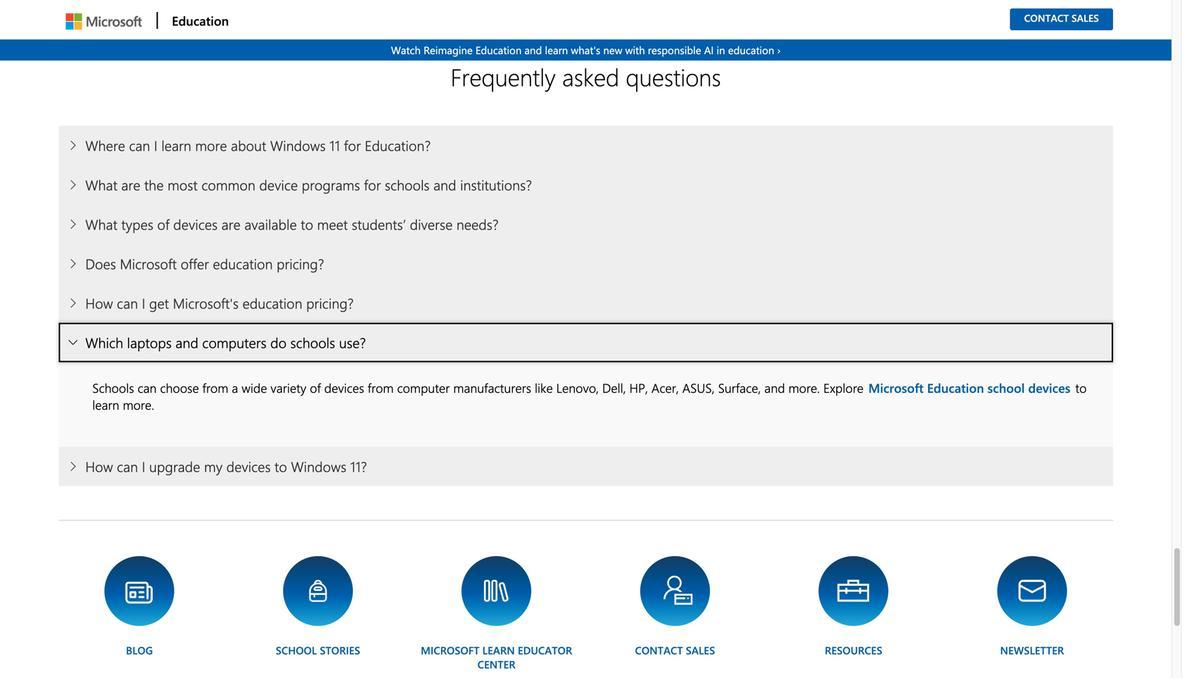 Task type: describe. For each thing, give the bounding box(es) containing it.
and inside "link"
[[525, 43, 542, 57]]

wide
[[242, 379, 267, 396]]

what's
[[571, 43, 601, 57]]

devices up offer
[[173, 215, 218, 233]]

1 vertical spatial of
[[310, 379, 321, 396]]

education?
[[365, 136, 431, 154]]

pricing? inside dropdown button
[[277, 254, 324, 273]]

stories
[[320, 643, 360, 657]]

can for get
[[117, 294, 138, 312]]

1 vertical spatial microsoft
[[869, 379, 924, 396]]

do
[[271, 333, 287, 352]]

more. inside to learn more.
[[123, 396, 154, 413]]

0 vertical spatial education
[[172, 12, 229, 29]]

how for how can i upgrade my devices to windows 11?
[[85, 457, 113, 476]]

dell,
[[603, 379, 626, 396]]

microsoft inside dropdown button
[[120, 254, 177, 273]]

watch reimagine education and learn what's new with responsible ai in education ›
[[391, 43, 781, 57]]

offer
[[181, 254, 209, 273]]

where
[[85, 136, 125, 154]]

for inside what are the most common device programs for schools and institutions? dropdown button
[[364, 175, 381, 194]]

microsoft
[[421, 643, 480, 657]]

11
[[330, 136, 340, 154]]

resources link
[[818, 554, 891, 659]]

schools
[[92, 379, 134, 396]]

what for what are the most common device programs for schools and institutions?
[[85, 175, 118, 194]]

0 horizontal spatial sales
[[686, 643, 716, 657]]

center
[[478, 657, 516, 671]]

does microsoft offer education pricing? button
[[59, 244, 1114, 283]]

my
[[204, 457, 223, 476]]

what types of devices are available to meet students' diverse needs?
[[85, 215, 499, 233]]

i for upgrade
[[142, 457, 145, 476]]

education link
[[156, 1, 233, 40]]

educator
[[518, 643, 573, 657]]

where can i learn more about windows 11 for education?
[[85, 136, 431, 154]]

to for 11?
[[275, 457, 287, 476]]

microsoft's
[[173, 294, 239, 312]]

upgrade
[[149, 457, 200, 476]]

education inside "link"
[[729, 43, 775, 57]]

school stories link
[[275, 554, 362, 659]]

acer,
[[652, 379, 679, 396]]

programs
[[302, 175, 360, 194]]

get
[[149, 294, 169, 312]]

school
[[276, 643, 317, 657]]

can for upgrade
[[117, 457, 138, 476]]

asus,
[[683, 379, 715, 396]]

devices right my at the left
[[227, 457, 271, 476]]

common
[[202, 175, 256, 194]]

schools can choose from a wide variety of devices from computer manufacturers like lenovo, dell, hp, acer, asus, surface, and more. explore microsoft education school devices
[[92, 379, 1071, 396]]

watch
[[391, 43, 421, 57]]

choose
[[160, 379, 199, 396]]

0 horizontal spatial contact sales
[[635, 643, 716, 657]]

which laptops and computers do schools use? button
[[59, 323, 1114, 362]]

reimagine
[[424, 43, 473, 57]]

resources
[[825, 643, 883, 657]]

i for get
[[142, 294, 145, 312]]

0 vertical spatial are
[[121, 175, 140, 194]]

where can i learn more about windows 11 for education? button
[[59, 126, 1114, 165]]

device
[[259, 175, 298, 194]]

i for learn
[[154, 136, 158, 154]]

ai
[[705, 43, 714, 57]]

lenovo,
[[557, 379, 599, 396]]

diverse
[[410, 215, 453, 233]]

asked
[[563, 60, 620, 92]]

needs?
[[457, 215, 499, 233]]

how can i upgrade my devices to windows 11?
[[85, 457, 367, 476]]

which laptops and computers do schools use?
[[85, 333, 366, 352]]

devices right school
[[1029, 379, 1071, 396]]

1 vertical spatial windows
[[291, 457, 347, 476]]

education inside dropdown button
[[243, 294, 303, 312]]

can for from
[[138, 379, 157, 396]]

in
[[717, 43, 726, 57]]

more
[[195, 136, 227, 154]]

institutions?
[[461, 175, 532, 194]]

questions
[[626, 60, 722, 92]]



Task type: locate. For each thing, give the bounding box(es) containing it.
of right variety
[[310, 379, 321, 396]]

11?
[[351, 457, 367, 476]]

what down where
[[85, 175, 118, 194]]

available
[[245, 215, 297, 233]]

watch reimagine education and learn what's new with responsible ai in education › link
[[0, 39, 1172, 61]]

the
[[144, 175, 164, 194]]

1 vertical spatial i
[[142, 294, 145, 312]]

what left types
[[85, 215, 118, 233]]

0 vertical spatial education
[[729, 43, 775, 57]]

›
[[778, 43, 781, 57]]

microsoft learn educator center link
[[416, 554, 578, 673]]

1 horizontal spatial are
[[222, 215, 241, 233]]

use?
[[339, 333, 366, 352]]

0 vertical spatial contact sales link
[[1025, 11, 1100, 24]]

2 horizontal spatial education
[[928, 379, 985, 396]]

contact sales link
[[1025, 11, 1100, 24], [634, 554, 717, 659]]

learn inside to learn more.
[[92, 396, 119, 413]]

from left a
[[203, 379, 229, 396]]

students'
[[352, 215, 406, 233]]

responsible
[[648, 43, 702, 57]]

0 vertical spatial schools
[[385, 175, 430, 194]]

i inside dropdown button
[[142, 294, 145, 312]]

2 horizontal spatial to
[[1076, 379, 1087, 396]]

windows left 11?
[[291, 457, 347, 476]]

frequently
[[451, 60, 556, 92]]

which
[[85, 333, 123, 352]]

1 vertical spatial what
[[85, 215, 118, 233]]

how can i get microsoft's education pricing? button
[[59, 283, 1114, 323]]

and
[[525, 43, 542, 57], [434, 175, 457, 194], [176, 333, 199, 352], [765, 379, 786, 396]]

what inside what are the most common device programs for schools and institutions? dropdown button
[[85, 175, 118, 194]]

what are the most common device programs for schools and institutions?
[[85, 175, 532, 194]]

newsletter link
[[996, 554, 1070, 659]]

schools right do
[[291, 333, 335, 352]]

for up students'
[[364, 175, 381, 194]]

are
[[121, 175, 140, 194], [222, 215, 241, 233]]

manufacturers
[[454, 379, 532, 396]]

0 vertical spatial to
[[301, 215, 313, 233]]

learn inside "link"
[[545, 43, 568, 57]]

from
[[203, 379, 229, 396], [368, 379, 394, 396]]

with
[[626, 43, 645, 57]]

2 from from the left
[[368, 379, 394, 396]]

more. left explore
[[789, 379, 821, 396]]

i left get
[[142, 294, 145, 312]]

1 horizontal spatial more.
[[789, 379, 821, 396]]

1 horizontal spatial microsoft
[[869, 379, 924, 396]]

0 horizontal spatial to
[[275, 457, 287, 476]]

0 horizontal spatial learn
[[92, 396, 119, 413]]

0 vertical spatial how
[[85, 294, 113, 312]]

about
[[231, 136, 267, 154]]

for inside where can i learn more about windows 11 for education? dropdown button
[[344, 136, 361, 154]]

education inside "link"
[[476, 43, 522, 57]]

like
[[535, 379, 553, 396]]

1 how from the top
[[85, 294, 113, 312]]

microsoft up get
[[120, 254, 177, 273]]

education up how can i get microsoft's education pricing?
[[213, 254, 273, 273]]

0 horizontal spatial of
[[157, 215, 170, 233]]

1 vertical spatial education
[[476, 43, 522, 57]]

what
[[85, 175, 118, 194], [85, 215, 118, 233]]

0 vertical spatial i
[[154, 136, 158, 154]]

1 what from the top
[[85, 175, 118, 194]]

0 vertical spatial windows
[[270, 136, 326, 154]]

of inside dropdown button
[[157, 215, 170, 233]]

0 vertical spatial pricing?
[[277, 254, 324, 273]]

1 vertical spatial education
[[213, 254, 273, 273]]

contact
[[1025, 11, 1070, 24], [635, 643, 683, 657]]

pricing? down what types of devices are available to meet students' diverse needs?
[[277, 254, 324, 273]]

1 vertical spatial contact sales link
[[634, 554, 717, 659]]

sales
[[1072, 11, 1100, 24], [686, 643, 716, 657]]

education
[[729, 43, 775, 57], [213, 254, 273, 273], [243, 294, 303, 312]]

1 vertical spatial how
[[85, 457, 113, 476]]

0 horizontal spatial education
[[172, 12, 229, 29]]

for right 11
[[344, 136, 361, 154]]

1 horizontal spatial sales
[[1072, 11, 1100, 24]]

how for how can i get microsoft's education pricing?
[[85, 294, 113, 312]]

1 vertical spatial schools
[[291, 333, 335, 352]]

1 vertical spatial contact
[[635, 643, 683, 657]]

school
[[988, 379, 1026, 396]]

education left ›
[[729, 43, 775, 57]]

can
[[129, 136, 150, 154], [117, 294, 138, 312], [138, 379, 157, 396], [117, 457, 138, 476]]

how inside dropdown button
[[85, 457, 113, 476]]

of right types
[[157, 215, 170, 233]]

to learn more.
[[92, 379, 1087, 413]]

can right where
[[129, 136, 150, 154]]

and up diverse
[[434, 175, 457, 194]]

what inside what types of devices are available to meet students' diverse needs? dropdown button
[[85, 215, 118, 233]]

0 vertical spatial learn
[[545, 43, 568, 57]]

windows left 11
[[270, 136, 326, 154]]

most
[[168, 175, 198, 194]]

to
[[301, 215, 313, 233], [1076, 379, 1087, 396], [275, 457, 287, 476]]

microsoft right explore
[[869, 379, 924, 396]]

devices
[[173, 215, 218, 233], [325, 379, 364, 396], [1029, 379, 1071, 396], [227, 457, 271, 476]]

1 horizontal spatial schools
[[385, 175, 430, 194]]

1 horizontal spatial for
[[364, 175, 381, 194]]

1 horizontal spatial of
[[310, 379, 321, 396]]

microsoft learn educator center
[[421, 643, 573, 671]]

more.
[[789, 379, 821, 396], [123, 396, 154, 413]]

pricing?
[[277, 254, 324, 273], [306, 294, 354, 312]]

0 horizontal spatial microsoft
[[120, 254, 177, 273]]

new
[[604, 43, 623, 57]]

1 horizontal spatial contact sales
[[1025, 11, 1100, 24]]

education up do
[[243, 294, 303, 312]]

schools down education?
[[385, 175, 430, 194]]

0 vertical spatial contact
[[1025, 11, 1070, 24]]

how can i get microsoft's education pricing?
[[85, 294, 354, 312]]

1 vertical spatial contact sales
[[635, 643, 716, 657]]

0 vertical spatial of
[[157, 215, 170, 233]]

0 horizontal spatial schools
[[291, 333, 335, 352]]

microsoft
[[120, 254, 177, 273], [869, 379, 924, 396]]

can left get
[[117, 294, 138, 312]]

2 vertical spatial to
[[275, 457, 287, 476]]

to inside to learn more.
[[1076, 379, 1087, 396]]

types
[[121, 215, 154, 233]]

are left the
[[121, 175, 140, 194]]

hp,
[[630, 379, 648, 396]]

0 vertical spatial sales
[[1072, 11, 1100, 24]]

1 horizontal spatial from
[[368, 379, 394, 396]]

computer
[[397, 379, 450, 396]]

how
[[85, 294, 113, 312], [85, 457, 113, 476]]

what for what types of devices are available to meet students' diverse needs?
[[85, 215, 118, 233]]

i up the
[[154, 136, 158, 154]]

explore
[[824, 379, 864, 396]]

2 what from the top
[[85, 215, 118, 233]]

0 horizontal spatial for
[[344, 136, 361, 154]]

does
[[85, 254, 116, 273]]

blog
[[126, 643, 153, 657]]

school stories
[[276, 643, 360, 657]]

0 vertical spatial contact sales
[[1025, 11, 1100, 24]]

2 vertical spatial learn
[[92, 396, 119, 413]]

1 horizontal spatial to
[[301, 215, 313, 233]]

and up frequently
[[525, 43, 542, 57]]

1 horizontal spatial contact
[[1025, 11, 1070, 24]]

meet
[[317, 215, 348, 233]]

devices down use?
[[325, 379, 364, 396]]

education
[[172, 12, 229, 29], [476, 43, 522, 57], [928, 379, 985, 396]]

1 vertical spatial learn
[[161, 136, 191, 154]]

microsoft education school devices link
[[868, 378, 1073, 397]]

can left choose
[[138, 379, 157, 396]]

0 horizontal spatial are
[[121, 175, 140, 194]]

how can i upgrade my devices to windows 11? button
[[59, 447, 1114, 486]]

computers
[[202, 333, 267, 352]]

0 vertical spatial what
[[85, 175, 118, 194]]

2 how from the top
[[85, 457, 113, 476]]

learn left more
[[161, 136, 191, 154]]

2 vertical spatial education
[[243, 294, 303, 312]]

can for learn
[[129, 136, 150, 154]]

are down common in the left of the page
[[222, 215, 241, 233]]

newsletter
[[1001, 643, 1065, 657]]

learn inside dropdown button
[[161, 136, 191, 154]]

pricing? up use?
[[306, 294, 354, 312]]

what are the most common device programs for schools and institutions? button
[[59, 165, 1114, 204]]

2 vertical spatial education
[[928, 379, 985, 396]]

can inside dropdown button
[[117, 294, 138, 312]]

1 vertical spatial pricing?
[[306, 294, 354, 312]]

0 horizontal spatial from
[[203, 379, 229, 396]]

pricing? inside dropdown button
[[306, 294, 354, 312]]

0 horizontal spatial more.
[[123, 396, 154, 413]]

and right laptops
[[176, 333, 199, 352]]

2 horizontal spatial learn
[[545, 43, 568, 57]]

blog link
[[103, 554, 176, 659]]

a
[[232, 379, 238, 396]]

laptops
[[127, 333, 172, 352]]

learn
[[545, 43, 568, 57], [161, 136, 191, 154], [92, 396, 119, 413]]

for
[[344, 136, 361, 154], [364, 175, 381, 194]]

learn
[[483, 643, 515, 657]]

can left upgrade on the bottom of the page
[[117, 457, 138, 476]]

learn down "which"
[[92, 396, 119, 413]]

and right surface,
[[765, 379, 786, 396]]

1 vertical spatial sales
[[686, 643, 716, 657]]

learn left "what's"
[[545, 43, 568, 57]]

1 vertical spatial are
[[222, 215, 241, 233]]

1 horizontal spatial learn
[[161, 136, 191, 154]]

1 vertical spatial to
[[1076, 379, 1087, 396]]

to for students'
[[301, 215, 313, 233]]

how inside dropdown button
[[85, 294, 113, 312]]

1 horizontal spatial contact sales link
[[1025, 11, 1100, 24]]

1 from from the left
[[203, 379, 229, 396]]

1 vertical spatial for
[[364, 175, 381, 194]]

education inside dropdown button
[[213, 254, 273, 273]]

i left upgrade on the bottom of the page
[[142, 457, 145, 476]]

more. left choose
[[123, 396, 154, 413]]

0 horizontal spatial contact sales link
[[634, 554, 717, 659]]

1 horizontal spatial education
[[476, 43, 522, 57]]

frequently asked questions
[[451, 60, 722, 92]]

variety
[[271, 379, 307, 396]]

does microsoft offer education pricing?
[[85, 254, 324, 273]]

0 vertical spatial microsoft
[[120, 254, 177, 273]]

windows
[[270, 136, 326, 154], [291, 457, 347, 476]]

from left computer
[[368, 379, 394, 396]]

0 vertical spatial for
[[344, 136, 361, 154]]

what types of devices are available to meet students' diverse needs? button
[[59, 204, 1114, 244]]

0 horizontal spatial contact
[[635, 643, 683, 657]]

2 vertical spatial i
[[142, 457, 145, 476]]

surface,
[[719, 379, 762, 396]]

microsoftlogo image
[[66, 13, 142, 30]]



Task type: vqa. For each thing, say whether or not it's contained in the screenshot.
use to the bottom
no



